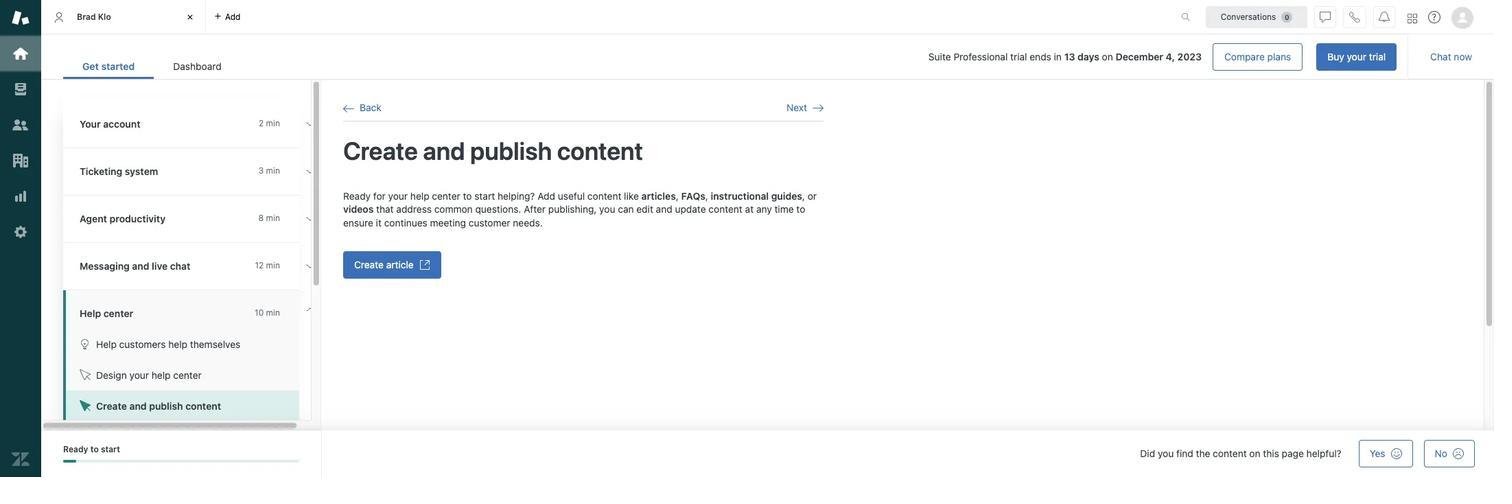 Task type: locate. For each thing, give the bounding box(es) containing it.
tab list
[[63, 54, 241, 79]]

2 horizontal spatial center
[[432, 190, 460, 201]]

trial left ends
[[1010, 51, 1027, 62]]

2 horizontal spatial to
[[796, 203, 805, 215]]

1 horizontal spatial center
[[173, 369, 202, 381]]

publish
[[470, 136, 552, 166], [149, 400, 183, 412]]

agent productivity
[[80, 213, 166, 224]]

this
[[1263, 448, 1279, 459]]

trial down notifications image
[[1369, 51, 1386, 62]]

to
[[463, 190, 472, 201], [796, 203, 805, 215], [90, 444, 99, 454]]

content
[[557, 136, 643, 166], [587, 190, 621, 201], [709, 203, 743, 215], [185, 400, 221, 412], [1213, 448, 1247, 459]]

min inside "messaging and live chat" heading
[[266, 260, 280, 270]]

and inside heading
[[132, 260, 149, 272]]

help up address
[[410, 190, 429, 201]]

in
[[1054, 51, 1062, 62]]

0 vertical spatial on
[[1102, 51, 1113, 62]]

help customers help themselves button
[[66, 329, 299, 360]]

content down instructional on the top of page
[[709, 203, 743, 215]]

and
[[423, 136, 465, 166], [656, 203, 672, 215], [132, 260, 149, 272], [129, 400, 147, 412]]

1 min from the top
[[266, 118, 280, 128]]

1 vertical spatial you
[[1158, 448, 1174, 459]]

ready inside footer
[[63, 444, 88, 454]]

trial
[[1010, 51, 1027, 62], [1369, 51, 1386, 62]]

0 vertical spatial create and publish content
[[343, 136, 643, 166]]

december
[[1116, 51, 1163, 62]]

and left live
[[132, 260, 149, 272]]

your account heading
[[63, 101, 324, 148]]

productivity
[[110, 213, 166, 224]]

0 horizontal spatial center
[[103, 307, 133, 319]]

min right the 8
[[266, 213, 280, 223]]

content inside 'region'
[[557, 136, 643, 166]]

trial inside button
[[1369, 51, 1386, 62]]

help inside heading
[[80, 307, 101, 319]]

and down articles
[[656, 203, 672, 215]]

0 vertical spatial ready
[[343, 190, 371, 201]]

0 vertical spatial help
[[410, 190, 429, 201]]

messaging and live chat
[[80, 260, 190, 272]]

publish up helping?
[[470, 136, 552, 166]]

min inside ticketing system heading
[[266, 165, 280, 176]]

common
[[434, 203, 473, 215]]

min right 3
[[266, 165, 280, 176]]

content right the
[[1213, 448, 1247, 459]]

add button
[[206, 0, 249, 34]]

center up customers
[[103, 307, 133, 319]]

create and publish content down design your help center
[[96, 400, 221, 412]]

help down help customers help themselves
[[152, 369, 171, 381]]

1 horizontal spatial create and publish content
[[343, 136, 643, 166]]

help
[[80, 307, 101, 319], [96, 338, 117, 350]]

you
[[599, 203, 615, 215], [1158, 448, 1174, 459]]

ends
[[1030, 51, 1051, 62]]

ticketing
[[80, 165, 122, 177]]

1 vertical spatial start
[[101, 444, 120, 454]]

progress-bar progress bar
[[63, 460, 299, 463]]

1 vertical spatial create and publish content
[[96, 400, 221, 412]]

min right "12"
[[266, 260, 280, 270]]

1 vertical spatial center
[[103, 307, 133, 319]]

0 horizontal spatial ready
[[63, 444, 88, 454]]

dashboard tab
[[154, 54, 241, 79]]

tab list containing get started
[[63, 54, 241, 79]]

help inside ready for your help center to start helping? add useful content like articles , faqs , instructional guides , or videos
[[410, 190, 429, 201]]

2 vertical spatial help
[[152, 369, 171, 381]]

0 horizontal spatial ,
[[676, 190, 679, 201]]

help up design your help center button
[[168, 338, 187, 350]]

you left can
[[599, 203, 615, 215]]

live
[[152, 260, 168, 272]]

min for ticketing system
[[266, 165, 280, 176]]

1 vertical spatial to
[[796, 203, 805, 215]]

0 horizontal spatial create and publish content
[[96, 400, 221, 412]]

back
[[360, 102, 381, 113]]

agent productivity heading
[[63, 196, 324, 243]]

publish down design your help center button
[[149, 400, 183, 412]]

design
[[96, 369, 127, 381]]

0 vertical spatial to
[[463, 190, 472, 201]]

did you find the content on this page helpful?
[[1140, 448, 1342, 459]]

help
[[410, 190, 429, 201], [168, 338, 187, 350], [152, 369, 171, 381]]

1 vertical spatial ready
[[63, 444, 88, 454]]

1 horizontal spatial start
[[475, 190, 495, 201]]

your
[[80, 118, 101, 130]]

0 vertical spatial you
[[599, 203, 615, 215]]

0 vertical spatial your
[[1347, 51, 1367, 62]]

center
[[432, 190, 460, 201], [103, 307, 133, 319], [173, 369, 202, 381]]

8
[[258, 213, 264, 223]]

2 min from the top
[[266, 165, 280, 176]]

0 horizontal spatial on
[[1102, 51, 1113, 62]]

2 vertical spatial your
[[129, 369, 149, 381]]

0 vertical spatial help
[[80, 307, 101, 319]]

buy your trial button
[[1317, 43, 1397, 71]]

ready inside ready for your help center to start helping? add useful content like articles , faqs , instructional guides , or videos
[[343, 190, 371, 201]]

back button
[[343, 102, 381, 114]]

1 vertical spatial help
[[96, 338, 117, 350]]

create and publish content inside "button"
[[96, 400, 221, 412]]

region containing ready for your help center to start helping? add useful content like
[[343, 189, 824, 477]]

0 horizontal spatial start
[[101, 444, 120, 454]]

min right the 2
[[266, 118, 280, 128]]

min for your account
[[266, 118, 280, 128]]

did
[[1140, 448, 1155, 459]]

0 horizontal spatial to
[[90, 444, 99, 454]]

0 horizontal spatial your
[[129, 369, 149, 381]]

min
[[266, 118, 280, 128], [266, 165, 280, 176], [266, 213, 280, 223], [266, 260, 280, 270], [266, 307, 280, 318]]

help customers help themselves
[[96, 338, 240, 350]]

2 , from the left
[[705, 190, 708, 201]]

center inside button
[[173, 369, 202, 381]]

chat now
[[1431, 51, 1472, 62]]

2 min
[[259, 118, 280, 128]]

trial for your
[[1369, 51, 1386, 62]]

create and publish content
[[343, 136, 643, 166], [96, 400, 221, 412]]

professional
[[954, 51, 1008, 62]]

ready up 'videos'
[[343, 190, 371, 201]]

your right buy
[[1347, 51, 1367, 62]]

get started image
[[12, 45, 30, 62]]

footer
[[41, 430, 1494, 477]]

1 trial from the left
[[1010, 51, 1027, 62]]

4 min from the top
[[266, 260, 280, 270]]

helpful?
[[1307, 448, 1342, 459]]

0 vertical spatial publish
[[470, 136, 552, 166]]

2 vertical spatial create
[[96, 400, 127, 412]]

on right days on the top right of the page
[[1102, 51, 1113, 62]]

1 horizontal spatial publish
[[470, 136, 552, 166]]

helping?
[[498, 190, 535, 201]]

, up the update
[[705, 190, 708, 201]]

min inside agent productivity heading
[[266, 213, 280, 223]]

views image
[[12, 80, 30, 98]]

10 min
[[255, 307, 280, 318]]

1 , from the left
[[676, 190, 679, 201]]

min for messaging and live chat
[[266, 260, 280, 270]]

create down back on the top of the page
[[343, 136, 418, 166]]

add
[[538, 190, 555, 201]]

help for help center
[[80, 307, 101, 319]]

ready for ready to start
[[63, 444, 88, 454]]

create inside content-title 'region'
[[343, 136, 418, 166]]

0 vertical spatial center
[[432, 190, 460, 201]]

and down design your help center
[[129, 400, 147, 412]]

center up common
[[432, 190, 460, 201]]

guides
[[771, 190, 802, 201]]

ready for your help center to start helping? add useful content like articles , faqs , instructional guides , or videos
[[343, 190, 817, 215]]

zendesk image
[[12, 450, 30, 468]]

region
[[343, 189, 824, 477]]

your right for
[[388, 190, 408, 201]]

system
[[125, 165, 158, 177]]

2023
[[1178, 51, 1202, 62]]

compare
[[1225, 51, 1265, 62]]

1 horizontal spatial ready
[[343, 190, 371, 201]]

update
[[675, 203, 706, 215]]

content up "useful"
[[557, 136, 643, 166]]

you right did
[[1158, 448, 1174, 459]]

and inside that address common questions. after publishing, you can edit and update content at any time to ensure it continues meeting customer needs.
[[656, 203, 672, 215]]

1 horizontal spatial you
[[1158, 448, 1174, 459]]

1 vertical spatial help
[[168, 338, 187, 350]]

create and publish content button
[[66, 391, 299, 421]]

13
[[1064, 51, 1075, 62]]

create article button
[[343, 251, 441, 279]]

1 vertical spatial create
[[354, 259, 384, 271]]

2 trial from the left
[[1369, 51, 1386, 62]]

0 vertical spatial start
[[475, 190, 495, 201]]

zendesk support image
[[12, 9, 30, 27]]

that address common questions. after publishing, you can edit and update content at any time to ensure it continues meeting customer needs.
[[343, 203, 805, 228]]

create inside button
[[354, 259, 384, 271]]

min inside your account heading
[[266, 118, 280, 128]]

section
[[252, 43, 1397, 71]]

and inside "button"
[[129, 400, 147, 412]]

help for themselves
[[168, 338, 187, 350]]

buy your trial
[[1328, 51, 1386, 62]]

your for buy your trial
[[1347, 51, 1367, 62]]

help down help center
[[96, 338, 117, 350]]

1 horizontal spatial to
[[463, 190, 472, 201]]

0 vertical spatial create
[[343, 136, 418, 166]]

tabs tab list
[[41, 0, 1167, 34]]

2 horizontal spatial your
[[1347, 51, 1367, 62]]

min right the '10'
[[266, 307, 280, 318]]

12
[[255, 260, 264, 270]]

your right 'design'
[[129, 369, 149, 381]]

1 horizontal spatial ,
[[705, 190, 708, 201]]

customers
[[119, 338, 166, 350]]

1 horizontal spatial on
[[1249, 448, 1261, 459]]

help down messaging
[[80, 307, 101, 319]]

, left faqs
[[676, 190, 679, 201]]

time
[[775, 203, 794, 215]]

5 min from the top
[[266, 307, 280, 318]]

your inside section
[[1347, 51, 1367, 62]]

on
[[1102, 51, 1113, 62], [1249, 448, 1261, 459]]

and up common
[[423, 136, 465, 166]]

2 horizontal spatial ,
[[802, 190, 805, 201]]

publish inside content-title 'region'
[[470, 136, 552, 166]]

center up create and publish content "button"
[[173, 369, 202, 381]]

3 min from the top
[[266, 213, 280, 223]]

content down design your help center button
[[185, 400, 221, 412]]

brad klo
[[77, 12, 111, 22]]

min inside help center heading
[[266, 307, 280, 318]]

create left the "article"
[[354, 259, 384, 271]]

ready
[[343, 190, 371, 201], [63, 444, 88, 454]]

1 vertical spatial publish
[[149, 400, 183, 412]]

1 vertical spatial your
[[388, 190, 408, 201]]

add
[[225, 11, 241, 22]]

continues
[[384, 217, 428, 228]]

0 horizontal spatial trial
[[1010, 51, 1027, 62]]

min for agent productivity
[[266, 213, 280, 223]]

,
[[676, 190, 679, 201], [705, 190, 708, 201], [802, 190, 805, 201]]

start inside footer
[[101, 444, 120, 454]]

start inside ready for your help center to start helping? add useful content like articles , faqs , instructional guides , or videos
[[475, 190, 495, 201]]

ready up progress bar icon
[[63, 444, 88, 454]]

on left this
[[1249, 448, 1261, 459]]

help inside button
[[96, 338, 117, 350]]

create and publish content up helping?
[[343, 136, 643, 166]]

reporting image
[[12, 187, 30, 205]]

2 vertical spatial center
[[173, 369, 202, 381]]

0 horizontal spatial publish
[[149, 400, 183, 412]]

0 horizontal spatial you
[[599, 203, 615, 215]]

dashboard
[[173, 60, 222, 72]]

progress bar image
[[63, 460, 76, 463]]

admin image
[[12, 223, 30, 241]]

1 horizontal spatial trial
[[1369, 51, 1386, 62]]

the
[[1196, 448, 1210, 459]]

create down 'design'
[[96, 400, 127, 412]]

1 horizontal spatial your
[[388, 190, 408, 201]]

help center
[[80, 307, 133, 319]]

3 min
[[259, 165, 280, 176]]

content up can
[[587, 190, 621, 201]]

brad
[[77, 12, 96, 22]]

, left 'or'
[[802, 190, 805, 201]]

meeting
[[430, 217, 466, 228]]



Task type: vqa. For each thing, say whether or not it's contained in the screenshot.
use to the top
no



Task type: describe. For each thing, give the bounding box(es) containing it.
ticketing system heading
[[63, 148, 324, 196]]

customer
[[469, 217, 510, 228]]

content inside ready for your help center to start helping? add useful content like articles , faqs , instructional guides , or videos
[[587, 190, 621, 201]]

suite
[[929, 51, 951, 62]]

help for center
[[152, 369, 171, 381]]

account
[[103, 118, 140, 130]]

edit
[[637, 203, 653, 215]]

10
[[255, 307, 264, 318]]

min for help center
[[266, 307, 280, 318]]

12 min
[[255, 260, 280, 270]]

that
[[376, 203, 394, 215]]

plans
[[1267, 51, 1291, 62]]

next
[[787, 102, 807, 113]]

brad klo tab
[[41, 0, 206, 34]]

get started
[[82, 60, 135, 72]]

ready for ready for your help center to start helping? add useful content like articles , faqs , instructional guides , or videos
[[343, 190, 371, 201]]

conversations
[[1221, 11, 1276, 22]]

and inside content-title 'region'
[[423, 136, 465, 166]]

find
[[1176, 448, 1193, 459]]

create and publish content inside content-title 'region'
[[343, 136, 643, 166]]

your account
[[80, 118, 140, 130]]

get
[[82, 60, 99, 72]]

buy
[[1328, 51, 1344, 62]]

trial for professional
[[1010, 51, 1027, 62]]

yes
[[1370, 448, 1386, 459]]

agent
[[80, 213, 107, 224]]

footer containing did you find the content on this page helpful?
[[41, 430, 1494, 477]]

faqs
[[681, 190, 705, 201]]

design your help center
[[96, 369, 202, 381]]

content inside footer
[[1213, 448, 1247, 459]]

zendesk products image
[[1408, 13, 1417, 23]]

to inside ready for your help center to start helping? add useful content like articles , faqs , instructional guides , or videos
[[463, 190, 472, 201]]

content inside "button"
[[185, 400, 221, 412]]

design your help center button
[[66, 360, 299, 391]]

4,
[[1166, 51, 1175, 62]]

article
[[386, 259, 414, 271]]

customers image
[[12, 116, 30, 134]]

3
[[259, 165, 264, 176]]

useful
[[558, 190, 585, 201]]

days
[[1078, 51, 1099, 62]]

you inside that address common questions. after publishing, you can edit and update content at any time to ensure it continues meeting customer needs.
[[599, 203, 615, 215]]

started
[[101, 60, 135, 72]]

chat
[[1431, 51, 1451, 62]]

December 4, 2023 text field
[[1116, 51, 1202, 62]]

compare plans button
[[1213, 43, 1303, 71]]

create inside "button"
[[96, 400, 127, 412]]

chat now button
[[1420, 43, 1483, 71]]

videos
[[343, 203, 374, 215]]

can
[[618, 203, 634, 215]]

your inside ready for your help center to start helping? add useful content like articles , faqs , instructional guides , or videos
[[388, 190, 408, 201]]

suite professional trial ends in 13 days on december 4, 2023
[[929, 51, 1202, 62]]

create article
[[354, 259, 414, 271]]

needs.
[[513, 217, 543, 228]]

instructional
[[711, 190, 769, 201]]

conversations button
[[1206, 6, 1308, 28]]

section containing suite professional trial ends in
[[252, 43, 1397, 71]]

ticketing system
[[80, 165, 158, 177]]

no
[[1435, 448, 1448, 459]]

publishing,
[[548, 203, 597, 215]]

8 min
[[258, 213, 280, 223]]

center inside heading
[[103, 307, 133, 319]]

ensure
[[343, 217, 373, 228]]

questions.
[[475, 203, 521, 215]]

close image
[[183, 10, 197, 24]]

for
[[373, 190, 386, 201]]

get help image
[[1428, 11, 1441, 23]]

now
[[1454, 51, 1472, 62]]

2 vertical spatial to
[[90, 444, 99, 454]]

themselves
[[190, 338, 240, 350]]

chat
[[170, 260, 190, 272]]

button displays agent's chat status as invisible. image
[[1320, 11, 1331, 22]]

next button
[[787, 102, 824, 114]]

organizations image
[[12, 152, 30, 170]]

any
[[756, 203, 772, 215]]

publish inside create and publish content "button"
[[149, 400, 183, 412]]

1 vertical spatial on
[[1249, 448, 1261, 459]]

ready to start
[[63, 444, 120, 454]]

help center heading
[[63, 290, 324, 329]]

messaging and live chat heading
[[63, 243, 324, 290]]

notifications image
[[1379, 11, 1390, 22]]

3 , from the left
[[802, 190, 805, 201]]

compare plans
[[1225, 51, 1291, 62]]

2
[[259, 118, 264, 128]]

at
[[745, 203, 754, 215]]

articles
[[642, 190, 676, 201]]

your for design your help center
[[129, 369, 149, 381]]

on inside section
[[1102, 51, 1113, 62]]

yes button
[[1359, 440, 1413, 467]]

center inside ready for your help center to start helping? add useful content like articles , faqs , instructional guides , or videos
[[432, 190, 460, 201]]

content-title region
[[343, 135, 824, 167]]

address
[[396, 203, 432, 215]]

it
[[376, 217, 382, 228]]

main element
[[0, 0, 41, 477]]

help for help customers help themselves
[[96, 338, 117, 350]]

to inside that address common questions. after publishing, you can edit and update content at any time to ensure it continues meeting customer needs.
[[796, 203, 805, 215]]

like
[[624, 190, 639, 201]]

content inside that address common questions. after publishing, you can edit and update content at any time to ensure it continues meeting customer needs.
[[709, 203, 743, 215]]

or
[[808, 190, 817, 201]]

no button
[[1424, 440, 1475, 467]]

after
[[524, 203, 546, 215]]

klo
[[98, 12, 111, 22]]

messaging
[[80, 260, 130, 272]]



